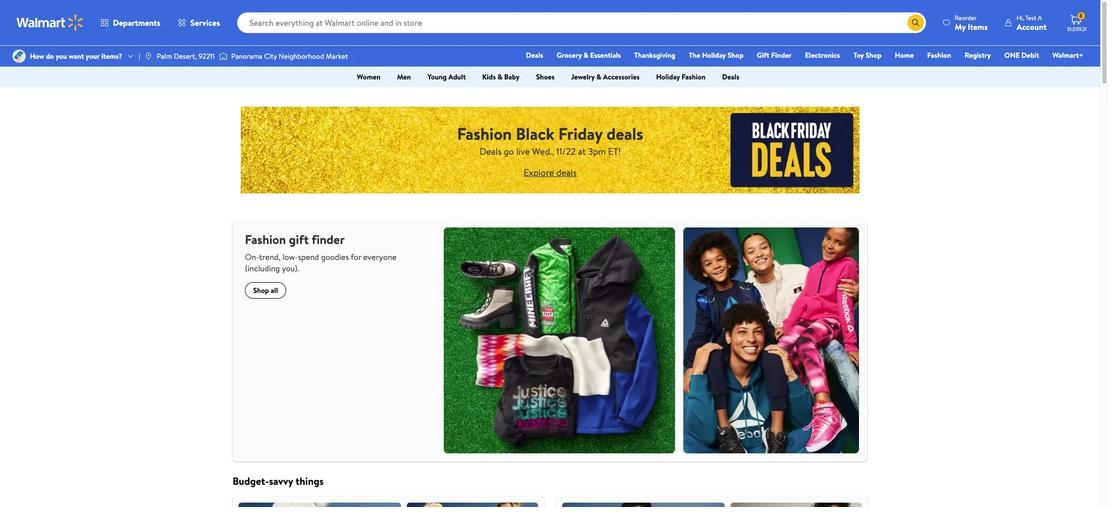 Task type: vqa. For each thing, say whether or not it's contained in the screenshot.
'92211'
yes



Task type: locate. For each thing, give the bounding box(es) containing it.
0 vertical spatial deals
[[526, 50, 544, 60]]

0 horizontal spatial deals
[[480, 145, 502, 158]]

 image right 92211
[[219, 51, 227, 61]]

home
[[895, 50, 914, 60]]

holiday down thanksgiving link on the right of page
[[656, 72, 680, 82]]

everyone
[[364, 251, 397, 263]]

holiday
[[702, 50, 726, 60], [656, 72, 680, 82]]

panorama
[[231, 51, 263, 61]]

at
[[578, 145, 586, 158]]

0 horizontal spatial &
[[498, 72, 503, 82]]

shop up deals dropdown button
[[728, 50, 744, 60]]

the
[[689, 50, 701, 60]]

men
[[397, 72, 411, 82]]

1 horizontal spatial deals
[[526, 50, 544, 60]]

fashion up trend,
[[245, 231, 286, 248]]

0 vertical spatial deals
[[607, 122, 644, 145]]

services button
[[169, 10, 229, 35]]

fashion inside fashion black friday deals deals go live wed., 11/22 at 3pm et!
[[457, 122, 512, 145]]

1 horizontal spatial holiday
[[702, 50, 726, 60]]

walmart+ link
[[1049, 50, 1089, 61]]

& inside the jewelry & accessories 'dropdown button'
[[597, 72, 602, 82]]

low-
[[283, 251, 298, 263]]

registry link
[[960, 50, 996, 61]]

deals inside fashion black friday deals deals go live wed., 11/22 at 3pm et!
[[607, 122, 644, 145]]

deals left go in the left top of the page
[[480, 145, 502, 158]]

(including
[[245, 263, 280, 274]]

2 list item from the left
[[550, 496, 874, 507]]

list item
[[226, 496, 550, 507], [550, 496, 874, 507]]

deals up shoes
[[526, 50, 544, 60]]

do
[[46, 51, 54, 61]]

explore
[[524, 166, 554, 179]]

deals for the deals link
[[526, 50, 544, 60]]

shop right the toy
[[866, 50, 882, 60]]

deals down 11/22
[[557, 166, 577, 179]]

1 horizontal spatial shop
[[728, 50, 744, 60]]

2 horizontal spatial &
[[597, 72, 602, 82]]

deals inside dropdown button
[[723, 72, 740, 82]]

reorder
[[955, 13, 977, 22]]

fashion down the
[[682, 72, 706, 82]]

1 horizontal spatial deals
[[607, 122, 644, 145]]

& inside kids & baby dropdown button
[[498, 72, 503, 82]]

goodies
[[321, 251, 349, 263]]

electronics
[[805, 50, 841, 60]]

et!
[[608, 145, 621, 158]]

0 horizontal spatial holiday
[[656, 72, 680, 82]]

fashion left live
[[457, 122, 512, 145]]

a
[[1038, 13, 1042, 22]]

3pm
[[588, 145, 606, 158]]

your
[[86, 51, 100, 61]]

fashion inside fashion gift finder on-trend, low-spend goodies for everyone (including you).
[[245, 231, 286, 248]]

items?
[[101, 51, 122, 61]]

2 vertical spatial deals
[[480, 145, 502, 158]]

fashion black friday deals deals go live wed., 11/22 at 3pm et!
[[457, 122, 644, 158]]

0 horizontal spatial deals
[[557, 166, 577, 179]]

my
[[955, 21, 966, 32]]

budget-savvy things
[[233, 474, 324, 488]]

gift finder
[[757, 50, 792, 60]]

 image
[[12, 50, 26, 63]]

search icon image
[[912, 19, 920, 27]]

deals link
[[522, 50, 548, 61]]

shop all link
[[245, 282, 286, 299]]

fashion
[[928, 50, 952, 60], [682, 72, 706, 82], [457, 122, 512, 145], [245, 231, 286, 248]]

1 horizontal spatial &
[[584, 50, 589, 60]]

2 horizontal spatial deals
[[723, 72, 740, 82]]

walmart image
[[17, 14, 84, 31]]

explore deals link
[[524, 166, 577, 179]]

fashion for fashion gift finder on-trend, low-spend goodies for everyone (including you).
[[245, 231, 286, 248]]

toy shop
[[854, 50, 882, 60]]

fashion inside fashion link
[[928, 50, 952, 60]]

8 $1,039.21
[[1068, 11, 1087, 33]]

one
[[1005, 50, 1020, 60]]

 image
[[219, 51, 227, 61], [144, 52, 153, 60]]

things
[[296, 474, 324, 488]]

 image right the "|"
[[144, 52, 153, 60]]

& right jewelry
[[597, 72, 602, 82]]

fashion right 'home' link
[[928, 50, 952, 60]]

services
[[190, 17, 220, 28]]

debit
[[1022, 50, 1040, 60]]

desert,
[[174, 51, 197, 61]]

fashion gift finder on-trend, low-spend goodies for everyone (including you).
[[245, 231, 397, 274]]

0 horizontal spatial  image
[[144, 52, 153, 60]]

fashion for fashion black friday deals deals go live wed., 11/22 at 3pm et!
[[457, 122, 512, 145]]

shoes
[[536, 72, 555, 82]]

kids & baby button
[[474, 69, 528, 85]]

account
[[1017, 21, 1047, 32]]

toy
[[854, 50, 864, 60]]

&
[[584, 50, 589, 60], [498, 72, 503, 82], [597, 72, 602, 82]]

deals right 3pm
[[607, 122, 644, 145]]

$1,039.21
[[1068, 25, 1087, 33]]

palm desert, 92211
[[157, 51, 215, 61]]

thanksgiving link
[[630, 50, 680, 61]]

kids
[[483, 72, 496, 82]]

& inside grocery & essentials link
[[584, 50, 589, 60]]

men button
[[389, 69, 419, 85]]

0 vertical spatial holiday
[[702, 50, 726, 60]]

& right the kids
[[498, 72, 503, 82]]

shop left the all
[[253, 285, 269, 296]]

list
[[226, 496, 874, 507]]

hi,
[[1017, 13, 1025, 22]]

deals inside fashion black friday deals deals go live wed., 11/22 at 3pm et!
[[480, 145, 502, 158]]

holiday right the
[[702, 50, 726, 60]]

departments button
[[92, 10, 169, 35]]

market
[[326, 51, 348, 61]]

want
[[69, 51, 84, 61]]

jewelry & accessories
[[571, 72, 640, 82]]

1 horizontal spatial  image
[[219, 51, 227, 61]]

& right the grocery
[[584, 50, 589, 60]]

fashion for fashion
[[928, 50, 952, 60]]

 image for panorama
[[219, 51, 227, 61]]

1 vertical spatial holiday
[[656, 72, 680, 82]]

0 horizontal spatial shop
[[253, 285, 269, 296]]

friday
[[559, 122, 603, 145]]

1 vertical spatial deals
[[723, 72, 740, 82]]

deals
[[607, 122, 644, 145], [557, 166, 577, 179]]

deal reveal image
[[241, 106, 860, 195]]

deals
[[526, 50, 544, 60], [723, 72, 740, 82], [480, 145, 502, 158]]

deals button
[[714, 69, 748, 85]]

deals down the holiday shop link
[[723, 72, 740, 82]]



Task type: describe. For each thing, give the bounding box(es) containing it.
one debit link
[[1000, 50, 1044, 61]]

young
[[428, 72, 447, 82]]

holiday fashion
[[656, 72, 706, 82]]

& for jewelry
[[597, 72, 602, 82]]

toy shop link
[[849, 50, 887, 61]]

panorama city neighborhood market
[[231, 51, 348, 61]]

& for kids
[[498, 72, 503, 82]]

live
[[517, 145, 530, 158]]

wed.,
[[532, 145, 554, 158]]

women
[[357, 72, 381, 82]]

test
[[1026, 13, 1037, 22]]

92211
[[199, 51, 215, 61]]

neighborhood
[[279, 51, 324, 61]]

for
[[351, 251, 362, 263]]

gift
[[289, 231, 309, 248]]

& for grocery
[[584, 50, 589, 60]]

departments
[[113, 17, 160, 28]]

gift finder link
[[753, 50, 797, 61]]

1 vertical spatial deals
[[557, 166, 577, 179]]

 image for palm
[[144, 52, 153, 60]]

women button
[[349, 69, 389, 85]]

young adult
[[428, 72, 466, 82]]

Search search field
[[237, 12, 926, 33]]

thanksgiving
[[635, 50, 676, 60]]

jewelry
[[571, 72, 595, 82]]

all
[[271, 285, 278, 296]]

grocery & essentials
[[557, 50, 621, 60]]

2 horizontal spatial shop
[[866, 50, 882, 60]]

finder
[[772, 50, 792, 60]]

gift
[[757, 50, 770, 60]]

on-
[[245, 251, 259, 263]]

fashion link
[[923, 50, 956, 61]]

kids & baby
[[483, 72, 520, 82]]

deals for deals dropdown button
[[723, 72, 740, 82]]

holiday inside dropdown button
[[656, 72, 680, 82]]

grocery & essentials link
[[552, 50, 626, 61]]

you).
[[282, 263, 299, 274]]

fashion inside holiday fashion dropdown button
[[682, 72, 706, 82]]

shoes button
[[528, 69, 563, 85]]

go
[[504, 145, 514, 158]]

reorder my items
[[955, 13, 988, 32]]

young adult button
[[419, 69, 474, 85]]

you
[[56, 51, 67, 61]]

trend,
[[259, 251, 281, 263]]

spend
[[298, 251, 319, 263]]

walmart+
[[1053, 50, 1084, 60]]

how
[[30, 51, 44, 61]]

home link
[[891, 50, 919, 61]]

finder
[[312, 231, 345, 248]]

jewelry & accessories button
[[563, 69, 648, 85]]

savvy
[[269, 474, 293, 488]]

adult
[[449, 72, 466, 82]]

black
[[516, 122, 555, 145]]

Walmart Site-Wide search field
[[237, 12, 926, 33]]

hi, test a account
[[1017, 13, 1047, 32]]

11/22
[[557, 145, 576, 158]]

essentials
[[590, 50, 621, 60]]

the holiday shop link
[[685, 50, 749, 61]]

items
[[968, 21, 988, 32]]

budget-
[[233, 474, 269, 488]]

one debit
[[1005, 50, 1040, 60]]

|
[[139, 51, 140, 61]]

explore deals
[[524, 166, 577, 179]]

1 list item from the left
[[226, 496, 550, 507]]

registry
[[965, 50, 991, 60]]

electronics link
[[801, 50, 845, 61]]

8
[[1080, 11, 1083, 20]]

how do you want your items?
[[30, 51, 122, 61]]

grocery
[[557, 50, 582, 60]]

shop all
[[253, 285, 278, 296]]



